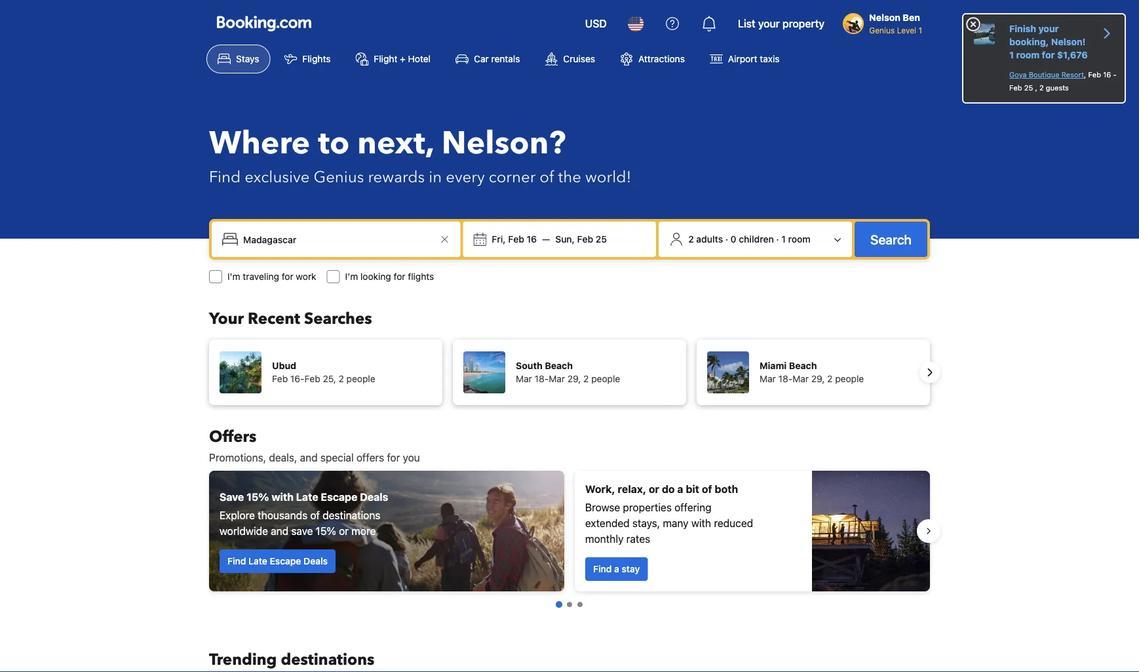 Task type: vqa. For each thing, say whether or not it's contained in the screenshot.
'many'
yes



Task type: describe. For each thing, give the bounding box(es) containing it.
airport
[[728, 53, 758, 64]]

or inside work, relax, or do a bit of both browse properties offering extended stays, many with reduced monthly rates
[[649, 483, 660, 495]]

nelson?
[[442, 122, 566, 165]]

stays link
[[207, 45, 270, 73]]

29, for south beach
[[568, 373, 581, 384]]

every
[[446, 166, 485, 188]]

promotions,
[[209, 451, 266, 464]]

deals,
[[269, 451, 297, 464]]

taxis
[[760, 53, 780, 64]]

of inside work, relax, or do a bit of both browse properties offering extended stays, many with reduced monthly rates
[[702, 483, 713, 495]]

search
[[871, 231, 912, 247]]

miami beach mar 18-mar 29, 2 people
[[760, 360, 864, 384]]

work,
[[586, 483, 616, 495]]

car rentals
[[474, 53, 520, 64]]

18- for south
[[535, 373, 549, 384]]

sun,
[[556, 234, 575, 245]]

find for work, relax, or do a bit of both browse properties offering extended stays, many with reduced monthly rates
[[593, 564, 612, 574]]

find late escape deals link
[[220, 550, 336, 573]]

rewards
[[368, 166, 425, 188]]

your recent searches
[[209, 308, 372, 330]]

-
[[1114, 70, 1117, 79]]

region containing ubud
[[199, 334, 941, 411]]

find a stay
[[593, 564, 640, 574]]

a inside "find a stay" link
[[614, 564, 620, 574]]

beach for miami beach
[[789, 360, 817, 371]]

explore
[[220, 509, 255, 522]]

work, relax, or do a bit of both browse properties offering extended stays, many with reduced monthly rates
[[586, 483, 754, 545]]

for inside offers promotions, deals, and special offers for you
[[387, 451, 400, 464]]

south beach mar 18-mar 29, 2 people
[[516, 360, 621, 384]]

fri, feb 16 — sun, feb 25
[[492, 234, 607, 245]]

usd
[[585, 17, 607, 30]]

people inside "ubud feb 16-feb 25, 2 people"
[[347, 373, 376, 384]]

16-
[[290, 373, 305, 384]]

3 mar from the left
[[760, 373, 776, 384]]

find inside where to next, nelson? find exclusive genius rewards in every corner of the world!
[[209, 166, 241, 188]]

next image
[[923, 365, 938, 380]]

, inside the feb 16 - feb 25  ,
[[1036, 84, 1038, 92]]

nelson ben genius level 1
[[870, 12, 923, 35]]

in
[[429, 166, 442, 188]]

list your property link
[[730, 8, 833, 39]]

your account menu nelson ben genius level 1 element
[[843, 6, 928, 36]]

hotel
[[408, 53, 431, 64]]

cruises link
[[534, 45, 607, 73]]

save
[[220, 491, 244, 503]]

both
[[715, 483, 739, 495]]

more
[[352, 525, 376, 537]]

1 for nelson ben genius level 1
[[919, 26, 923, 35]]

goya boutique resort image
[[974, 24, 995, 45]]

flight
[[374, 53, 398, 64]]

+
[[400, 53, 406, 64]]

of inside where to next, nelson? find exclusive genius rewards in every corner of the world!
[[540, 166, 555, 188]]

4 mar from the left
[[793, 373, 809, 384]]

next,
[[358, 122, 434, 165]]

offers
[[209, 426, 257, 448]]

late inside save 15% with late escape deals explore thousands of destinations worldwide and save 15% or more
[[296, 491, 318, 503]]

and inside offers promotions, deals, and special offers for you
[[300, 451, 318, 464]]

for left flights
[[394, 271, 406, 282]]

bit
[[686, 483, 700, 495]]

1 inside dropdown button
[[782, 234, 786, 245]]

browse
[[586, 501, 621, 514]]

29, for miami beach
[[812, 373, 825, 384]]

find late escape deals
[[228, 556, 328, 567]]

people for miami beach mar 18-mar 29, 2 people
[[836, 373, 864, 384]]

car rentals link
[[445, 45, 531, 73]]

reduced
[[714, 517, 754, 530]]

where to next, nelson? find exclusive genius rewards in every corner of the world!
[[209, 122, 632, 188]]

south
[[516, 360, 543, 371]]

car
[[474, 53, 489, 64]]

stays,
[[633, 517, 660, 530]]

goya
[[1010, 70, 1027, 79]]

room inside dropdown button
[[789, 234, 811, 245]]

feb right fri,
[[508, 234, 525, 245]]

exclusive
[[245, 166, 310, 188]]

beach for south beach
[[545, 360, 573, 371]]

airport taxis link
[[699, 45, 791, 73]]

stays
[[236, 53, 259, 64]]

2 inside dropdown button
[[689, 234, 694, 245]]

i'm
[[345, 271, 358, 282]]

or inside save 15% with late escape deals explore thousands of destinations worldwide and save 15% or more
[[339, 525, 349, 537]]

escape inside save 15% with late escape deals explore thousands of destinations worldwide and save 15% or more
[[321, 491, 358, 503]]

2 mar from the left
[[549, 373, 565, 384]]

$1,676
[[1058, 50, 1088, 60]]

feb down ubud
[[272, 373, 288, 384]]

genius inside where to next, nelson? find exclusive genius rewards in every corner of the world!
[[314, 166, 364, 188]]

find a stay link
[[586, 557, 648, 581]]

sun, feb 25 button
[[550, 228, 613, 251]]

for inside finish your booking, nelson! 1 room for $1,676
[[1042, 50, 1055, 60]]

0
[[731, 234, 737, 245]]

traveling
[[243, 271, 279, 282]]

save
[[291, 525, 313, 537]]

offers
[[357, 451, 384, 464]]

worldwide
[[220, 525, 268, 537]]

2 guests
[[1040, 84, 1070, 92]]

main content containing offers
[[199, 426, 941, 672]]

18- for miami
[[779, 373, 793, 384]]

genius inside nelson ben genius level 1
[[870, 26, 895, 35]]

Where are you going? field
[[238, 228, 437, 251]]

1 mar from the left
[[516, 373, 532, 384]]

feb down goya
[[1010, 84, 1023, 92]]

2 · from the left
[[777, 234, 779, 245]]

your
[[209, 308, 244, 330]]

of inside save 15% with late escape deals explore thousands of destinations worldwide and save 15% or more
[[310, 509, 320, 522]]

i'm traveling for work
[[228, 271, 316, 282]]



Task type: locate. For each thing, give the bounding box(es) containing it.
rates
[[627, 533, 651, 545]]

properties
[[623, 501, 672, 514]]

1 vertical spatial destinations
[[281, 649, 375, 671]]

with inside work, relax, or do a bit of both browse properties offering extended stays, many with reduced monthly rates
[[692, 517, 712, 530]]

special
[[321, 451, 354, 464]]

list
[[738, 17, 756, 30]]

1 vertical spatial region
[[199, 466, 941, 597]]

1 vertical spatial of
[[702, 483, 713, 495]]

· left 0
[[726, 234, 729, 245]]

1 region from the top
[[199, 334, 941, 411]]

0 vertical spatial 25
[[1025, 84, 1034, 92]]

with down offering
[[692, 517, 712, 530]]

level
[[898, 26, 917, 35]]

1 horizontal spatial beach
[[789, 360, 817, 371]]

with up thousands
[[272, 491, 294, 503]]

1 horizontal spatial and
[[300, 451, 318, 464]]

1 horizontal spatial late
[[296, 491, 318, 503]]

3 people from the left
[[836, 373, 864, 384]]

for
[[1042, 50, 1055, 60], [282, 271, 294, 282], [394, 271, 406, 282], [387, 451, 400, 464]]

0 horizontal spatial beach
[[545, 360, 573, 371]]

1 horizontal spatial escape
[[321, 491, 358, 503]]

0 horizontal spatial ,
[[1036, 84, 1038, 92]]

1 vertical spatial and
[[271, 525, 289, 537]]

fri,
[[492, 234, 506, 245]]

0 vertical spatial 1
[[919, 26, 923, 35]]

your for booking,
[[1039, 23, 1059, 34]]

late
[[296, 491, 318, 503], [249, 556, 267, 567]]

for up goya boutique resort ,
[[1042, 50, 1055, 60]]

2 inside miami beach mar 18-mar 29, 2 people
[[828, 373, 833, 384]]

0 horizontal spatial 15%
[[247, 491, 269, 503]]

progress bar
[[556, 601, 583, 608]]

main content
[[199, 426, 941, 672]]

1 up goya
[[1010, 50, 1014, 60]]

0 vertical spatial deals
[[360, 491, 388, 503]]

list your property
[[738, 17, 825, 30]]

1 right level
[[919, 26, 923, 35]]

and right deals,
[[300, 451, 318, 464]]

room inside finish your booking, nelson! 1 room for $1,676
[[1017, 50, 1040, 60]]

1 horizontal spatial 16
[[1104, 70, 1112, 79]]

2 horizontal spatial people
[[836, 373, 864, 384]]

booking.com image
[[217, 16, 311, 31]]

find for save 15% with late escape deals explore thousands of destinations worldwide and save 15% or more
[[228, 556, 246, 567]]

save 15% with late escape deals explore thousands of destinations worldwide and save 15% or more
[[220, 491, 388, 537]]

18- down south
[[535, 373, 549, 384]]

1 horizontal spatial with
[[692, 517, 712, 530]]

2 vertical spatial 1
[[782, 234, 786, 245]]

boutique
[[1029, 70, 1060, 79]]

1 vertical spatial 16
[[527, 234, 537, 245]]

cruises
[[564, 53, 595, 64]]

feb
[[1089, 70, 1102, 79], [1010, 84, 1023, 92], [508, 234, 525, 245], [577, 234, 594, 245], [272, 373, 288, 384], [305, 373, 320, 384]]

1 18- from the left
[[535, 373, 549, 384]]

your up booking,
[[1039, 23, 1059, 34]]

0 vertical spatial 15%
[[247, 491, 269, 503]]

beach inside south beach mar 18-mar 29, 2 people
[[545, 360, 573, 371]]

1 horizontal spatial your
[[1039, 23, 1059, 34]]

1
[[919, 26, 923, 35], [1010, 50, 1014, 60], [782, 234, 786, 245]]

guests
[[1046, 84, 1070, 92]]

looking
[[361, 271, 391, 282]]

feb 16 - feb 25  ,
[[1010, 70, 1117, 92]]

nelson!
[[1052, 36, 1086, 47]]

18- inside miami beach mar 18-mar 29, 2 people
[[779, 373, 793, 384]]

many
[[663, 517, 689, 530]]

2 29, from the left
[[812, 373, 825, 384]]

25 down goya
[[1025, 84, 1034, 92]]

16 inside the feb 16 - feb 25  ,
[[1104, 70, 1112, 79]]

0 horizontal spatial 25
[[596, 234, 607, 245]]

you
[[403, 451, 420, 464]]

group of friends hiking in the mountains on a sunny day image
[[209, 471, 565, 592]]

beach right south
[[545, 360, 573, 371]]

1 vertical spatial with
[[692, 517, 712, 530]]

with inside save 15% with late escape deals explore thousands of destinations worldwide and save 15% or more
[[272, 491, 294, 503]]

i'm looking for flights
[[345, 271, 434, 282]]

1 horizontal spatial people
[[592, 373, 621, 384]]

a inside work, relax, or do a bit of both browse properties offering extended stays, many with reduced monthly rates
[[678, 483, 684, 495]]

1 vertical spatial a
[[614, 564, 620, 574]]

15%
[[247, 491, 269, 503], [316, 525, 336, 537]]

room down booking,
[[1017, 50, 1040, 60]]

2 horizontal spatial 1
[[1010, 50, 1014, 60]]

deals down save
[[304, 556, 328, 567]]

25 right 'sun,'
[[596, 234, 607, 245]]

1 · from the left
[[726, 234, 729, 245]]

1 horizontal spatial or
[[649, 483, 660, 495]]

0 horizontal spatial late
[[249, 556, 267, 567]]

find down where
[[209, 166, 241, 188]]

miami
[[760, 360, 787, 371]]

beach inside miami beach mar 18-mar 29, 2 people
[[789, 360, 817, 371]]

0 horizontal spatial ·
[[726, 234, 729, 245]]

feb right 'sun,'
[[577, 234, 594, 245]]

nelson
[[870, 12, 901, 23]]

1 vertical spatial or
[[339, 525, 349, 537]]

1 right the children
[[782, 234, 786, 245]]

resort
[[1062, 70, 1085, 79]]

ben
[[903, 12, 921, 23]]

1 vertical spatial genius
[[314, 166, 364, 188]]

where
[[209, 122, 310, 165]]

your inside finish your booking, nelson! 1 room for $1,676
[[1039, 23, 1059, 34]]

monthly
[[586, 533, 624, 545]]

of right 'bit' on the right of the page
[[702, 483, 713, 495]]

and inside save 15% with late escape deals explore thousands of destinations worldwide and save 15% or more
[[271, 525, 289, 537]]

0 horizontal spatial 16
[[527, 234, 537, 245]]

1 inside finish your booking, nelson! 1 room for $1,676
[[1010, 50, 1014, 60]]

people inside miami beach mar 18-mar 29, 2 people
[[836, 373, 864, 384]]

or left do
[[649, 483, 660, 495]]

1 people from the left
[[347, 373, 376, 384]]

16 left -
[[1104, 70, 1112, 79]]

trending
[[209, 649, 277, 671]]

1 inside nelson ben genius level 1
[[919, 26, 923, 35]]

stay
[[622, 564, 640, 574]]

18- inside south beach mar 18-mar 29, 2 people
[[535, 373, 549, 384]]

1 vertical spatial ,
[[1036, 84, 1038, 92]]

people for south beach mar 18-mar 29, 2 people
[[592, 373, 621, 384]]

0 horizontal spatial a
[[614, 564, 620, 574]]

beach right 'miami'
[[789, 360, 817, 371]]

0 vertical spatial and
[[300, 451, 318, 464]]

corner
[[489, 166, 536, 188]]

destinations inside save 15% with late escape deals explore thousands of destinations worldwide and save 15% or more
[[323, 509, 381, 522]]

region containing work, relax, or do a bit of both
[[199, 466, 941, 597]]

a right do
[[678, 483, 684, 495]]

for left the you
[[387, 451, 400, 464]]

of left 'the'
[[540, 166, 555, 188]]

, down $1,676
[[1085, 70, 1087, 79]]

1 horizontal spatial of
[[540, 166, 555, 188]]

0 vertical spatial region
[[199, 334, 941, 411]]

2 vertical spatial of
[[310, 509, 320, 522]]

deals up more
[[360, 491, 388, 503]]

0 horizontal spatial 29,
[[568, 373, 581, 384]]

children
[[739, 234, 774, 245]]

search button
[[855, 222, 928, 257]]

2 horizontal spatial of
[[702, 483, 713, 495]]

and down thousands
[[271, 525, 289, 537]]

genius down to
[[314, 166, 364, 188]]

1 horizontal spatial 25
[[1025, 84, 1034, 92]]

escape down save
[[270, 556, 301, 567]]

,
[[1085, 70, 1087, 79], [1036, 84, 1038, 92]]

2 adults · 0 children · 1 room button
[[664, 227, 847, 252]]

1 vertical spatial 15%
[[316, 525, 336, 537]]

0 horizontal spatial 18-
[[535, 373, 549, 384]]

1 horizontal spatial genius
[[870, 26, 895, 35]]

0 vertical spatial a
[[678, 483, 684, 495]]

0 vertical spatial genius
[[870, 26, 895, 35]]

room right the children
[[789, 234, 811, 245]]

finish
[[1010, 23, 1037, 34]]

1 horizontal spatial ·
[[777, 234, 779, 245]]

1 horizontal spatial deals
[[360, 491, 388, 503]]

airport taxis
[[728, 53, 780, 64]]

offers promotions, deals, and special offers for you
[[209, 426, 420, 464]]

0 horizontal spatial genius
[[314, 166, 364, 188]]

29, inside miami beach mar 18-mar 29, 2 people
[[812, 373, 825, 384]]

of up save
[[310, 509, 320, 522]]

16 left the —
[[527, 234, 537, 245]]

a photo of a couple standing in front of a cabin in a forest at night image
[[813, 471, 931, 592]]

your for property
[[759, 17, 780, 30]]

1 horizontal spatial a
[[678, 483, 684, 495]]

flights
[[303, 53, 331, 64]]

ubud
[[272, 360, 296, 371]]

ubud feb 16-feb 25, 2 people
[[272, 360, 376, 384]]

people inside south beach mar 18-mar 29, 2 people
[[592, 373, 621, 384]]

or
[[649, 483, 660, 495], [339, 525, 349, 537]]

flights
[[408, 271, 434, 282]]

0 horizontal spatial room
[[789, 234, 811, 245]]

0 vertical spatial ,
[[1085, 70, 1087, 79]]

for left "work"
[[282, 271, 294, 282]]

1 vertical spatial 1
[[1010, 50, 1014, 60]]

2 18- from the left
[[779, 373, 793, 384]]

offering
[[675, 501, 712, 514]]

0 vertical spatial 16
[[1104, 70, 1112, 79]]

work
[[296, 271, 316, 282]]

· right the children
[[777, 234, 779, 245]]

people
[[347, 373, 376, 384], [592, 373, 621, 384], [836, 373, 864, 384]]

0 horizontal spatial escape
[[270, 556, 301, 567]]

region
[[199, 334, 941, 411], [199, 466, 941, 597]]

0 horizontal spatial of
[[310, 509, 320, 522]]

find down worldwide
[[228, 556, 246, 567]]

1 vertical spatial escape
[[270, 556, 301, 567]]

0 horizontal spatial with
[[272, 491, 294, 503]]

29, inside south beach mar 18-mar 29, 2 people
[[568, 373, 581, 384]]

world!
[[586, 166, 632, 188]]

deals inside save 15% with late escape deals explore thousands of destinations worldwide and save 15% or more
[[360, 491, 388, 503]]

trending destinations
[[209, 649, 375, 671]]

2 inside south beach mar 18-mar 29, 2 people
[[584, 373, 589, 384]]

0 vertical spatial late
[[296, 491, 318, 503]]

0 horizontal spatial people
[[347, 373, 376, 384]]

25 inside the feb 16 - feb 25  ,
[[1025, 84, 1034, 92]]

extended
[[586, 517, 630, 530]]

relax,
[[618, 483, 647, 495]]

feb left 25,
[[305, 373, 320, 384]]

searches
[[304, 308, 372, 330]]

2 people from the left
[[592, 373, 621, 384]]

1 vertical spatial late
[[249, 556, 267, 567]]

of
[[540, 166, 555, 188], [702, 483, 713, 495], [310, 509, 320, 522]]

1 for finish your booking, nelson! 1 room for $1,676
[[1010, 50, 1014, 60]]

0 vertical spatial room
[[1017, 50, 1040, 60]]

2 beach from the left
[[789, 360, 817, 371]]

usd button
[[578, 8, 615, 39]]

1 horizontal spatial 15%
[[316, 525, 336, 537]]

1 horizontal spatial ,
[[1085, 70, 1087, 79]]

0 horizontal spatial your
[[759, 17, 780, 30]]

1 beach from the left
[[545, 360, 573, 371]]

1 vertical spatial deals
[[304, 556, 328, 567]]

0 vertical spatial with
[[272, 491, 294, 503]]

late down worldwide
[[249, 556, 267, 567]]

0 horizontal spatial or
[[339, 525, 349, 537]]

18-
[[535, 373, 549, 384], [779, 373, 793, 384]]

property
[[783, 17, 825, 30]]

a left "stay"
[[614, 564, 620, 574]]

1 horizontal spatial 29,
[[812, 373, 825, 384]]

late up thousands
[[296, 491, 318, 503]]

1 horizontal spatial 18-
[[779, 373, 793, 384]]

16
[[1104, 70, 1112, 79], [527, 234, 537, 245]]

thousands
[[258, 509, 308, 522]]

0 horizontal spatial 1
[[782, 234, 786, 245]]

flight + hotel link
[[345, 45, 442, 73]]

1 horizontal spatial 1
[[919, 26, 923, 35]]

feb left -
[[1089, 70, 1102, 79]]

genius down nelson
[[870, 26, 895, 35]]

1 29, from the left
[[568, 373, 581, 384]]

goya boutique resort ,
[[1010, 70, 1089, 79]]

destinations
[[323, 509, 381, 522], [281, 649, 375, 671]]

the
[[558, 166, 582, 188]]

0 vertical spatial or
[[649, 483, 660, 495]]

0 vertical spatial destinations
[[323, 509, 381, 522]]

18- down 'miami'
[[779, 373, 793, 384]]

1 vertical spatial room
[[789, 234, 811, 245]]

recent
[[248, 308, 300, 330]]

0 horizontal spatial and
[[271, 525, 289, 537]]

2 region from the top
[[199, 466, 941, 597]]

, down "boutique"
[[1036, 84, 1038, 92]]

2 inside "ubud feb 16-feb 25, 2 people"
[[339, 373, 344, 384]]

do
[[662, 483, 675, 495]]

0 vertical spatial of
[[540, 166, 555, 188]]

to
[[318, 122, 350, 165]]

rentals
[[492, 53, 520, 64]]

1 vertical spatial 25
[[596, 234, 607, 245]]

29,
[[568, 373, 581, 384], [812, 373, 825, 384]]

or left more
[[339, 525, 349, 537]]

attractions link
[[609, 45, 696, 73]]

booking,
[[1010, 36, 1049, 47]]

attractions
[[639, 53, 685, 64]]

0 horizontal spatial deals
[[304, 556, 328, 567]]

0 vertical spatial escape
[[321, 491, 358, 503]]

fri, feb 16 button
[[487, 228, 542, 251]]

your right list
[[759, 17, 780, 30]]

find left "stay"
[[593, 564, 612, 574]]

escape down special
[[321, 491, 358, 503]]

1 horizontal spatial room
[[1017, 50, 1040, 60]]



